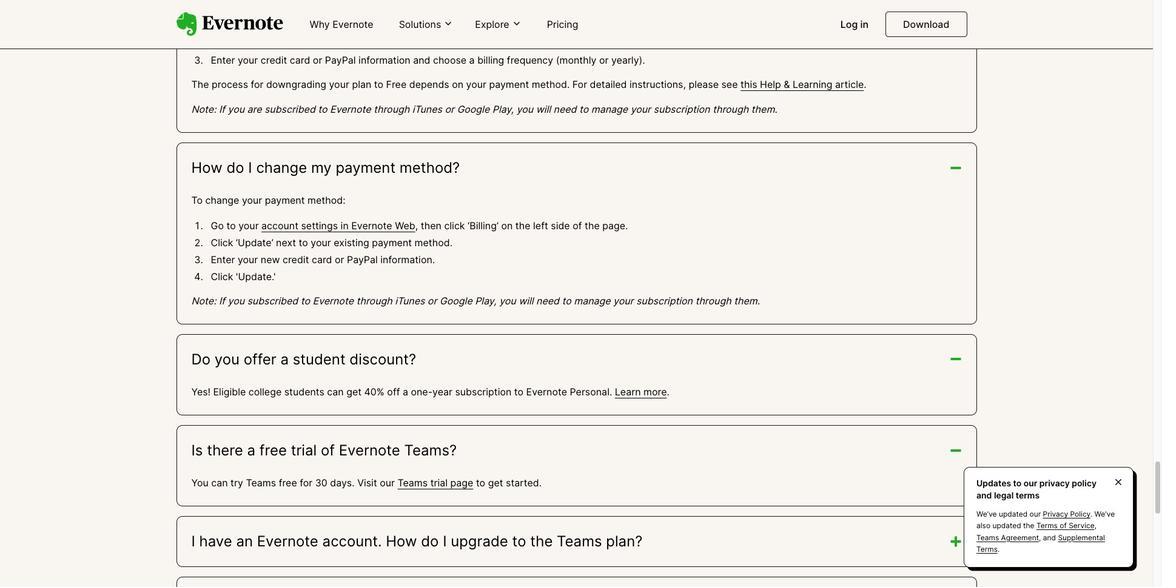 Task type: locate. For each thing, give the bounding box(es) containing it.
in inside the go to your account settings in evernote web , then click 'evernote personal' at the top of the 'account summary' page. select the professional plan. enter your credit card or paypal information and choose a billing frequency (monthly or yearly).
[[341, 20, 349, 32]]

teams?
[[405, 442, 457, 459]]

change right to
[[205, 194, 239, 207]]

to inside the go to your account settings in evernote web , then click 'evernote personal' at the top of the 'account summary' page. select the professional plan. enter your credit card or paypal information and choose a billing frequency (monthly or yearly).
[[227, 20, 236, 32]]

1 vertical spatial itunes
[[395, 295, 425, 307]]

1 vertical spatial if
[[219, 295, 225, 307]]

explore
[[475, 18, 510, 30]]

1 horizontal spatial how
[[386, 533, 417, 550]]

teams
[[246, 477, 276, 489], [398, 477, 428, 489], [557, 533, 602, 550], [977, 533, 1000, 542]]

settings up plan.
[[301, 20, 338, 32]]

1 web from the top
[[395, 20, 416, 32]]

in inside go to your account settings in evernote web , then click 'billing' on the left side of the page. click 'update' next to your existing payment method. enter your new credit card or paypal information. click 'update.'
[[341, 220, 349, 232]]

get left 40% on the left bottom of the page
[[347, 386, 362, 398]]

2 web from the top
[[395, 220, 416, 232]]

0 vertical spatial free
[[260, 442, 287, 459]]

credit down next
[[283, 254, 309, 266]]

2 horizontal spatial i
[[443, 533, 447, 550]]

0 vertical spatial and
[[413, 54, 431, 66]]

offer
[[244, 350, 277, 368]]

0 vertical spatial paypal
[[325, 54, 356, 66]]

1 vertical spatial them.
[[734, 295, 760, 307]]

1 horizontal spatial page.
[[725, 20, 751, 32]]

enter inside the go to your account settings in evernote web , then click 'evernote personal' at the top of the 'account summary' page. select the professional plan. enter your credit card or paypal information and choose a billing frequency (monthly or yearly).
[[211, 54, 235, 66]]

plan.
[[319, 37, 341, 49]]

side
[[551, 220, 570, 232]]

the inside . we've also updated the
[[1024, 522, 1035, 531]]

log in
[[841, 18, 869, 30]]

evernote
[[333, 18, 374, 30], [352, 20, 392, 32], [330, 103, 371, 115], [352, 220, 392, 232], [526, 386, 567, 398], [339, 442, 400, 459], [257, 533, 318, 550]]

i left the have
[[191, 533, 195, 550]]

0 vertical spatial note:
[[191, 103, 216, 115]]

our for we've
[[1030, 510, 1041, 519]]

policy
[[1071, 510, 1091, 519]]

account for to
[[262, 220, 299, 232]]

you can try teams free for 30 days. visit our teams trial page to get started.
[[191, 477, 542, 489]]

a
[[469, 54, 475, 66], [281, 350, 289, 368], [403, 386, 408, 398], [247, 442, 256, 459]]

updated
[[999, 510, 1028, 519], [993, 522, 1022, 531]]

1 vertical spatial account settings in evernote web link
[[262, 220, 416, 232]]

click left 'update'
[[211, 237, 233, 249]]

account settings in evernote web link up plan.
[[262, 20, 416, 32]]

account settings in evernote web link for , then click 'billing' on the left side of the page.
[[262, 220, 416, 232]]

2 enter from the top
[[211, 254, 235, 266]]

then inside go to your account settings in evernote web , then click 'billing' on the left side of the page. click 'update' next to your existing payment method. enter your new credit card or paypal information. click 'update.'
[[421, 220, 442, 232]]

click left 'update.'
[[211, 271, 233, 283]]

evernote up plan.
[[333, 18, 374, 30]]

0 vertical spatial web
[[395, 20, 416, 32]]

1 vertical spatial method.
[[415, 237, 453, 249]]

0 vertical spatial updated
[[999, 510, 1028, 519]]

then up 'information.'
[[421, 220, 442, 232]]

or down plan.
[[313, 54, 322, 66]]

1 vertical spatial web
[[395, 220, 416, 232]]

our up the terms at bottom right
[[1024, 478, 1038, 489]]

to evernote
[[301, 295, 354, 307]]

on down choose
[[452, 78, 464, 90]]

0 horizontal spatial change
[[205, 194, 239, 207]]

click left 'billing'
[[444, 220, 465, 232]]

or
[[313, 54, 322, 66], [600, 54, 609, 66], [445, 103, 454, 115], [335, 254, 344, 266], [428, 295, 437, 307]]

'update.'
[[236, 271, 276, 283]]

1 vertical spatial account
[[262, 220, 299, 232]]

your
[[239, 20, 259, 32], [238, 54, 258, 66], [329, 78, 349, 90], [466, 78, 487, 90], [631, 103, 651, 115], [242, 194, 262, 207], [239, 220, 259, 232], [311, 237, 331, 249], [238, 254, 258, 266], [614, 295, 634, 307]]

evernote left personal.
[[526, 386, 567, 398]]

web inside go to your account settings in evernote web , then click 'billing' on the left side of the page. click 'update' next to your existing payment method. enter your new credit card or paypal information. click 'update.'
[[395, 220, 416, 232]]

page. right side
[[603, 220, 628, 232]]

note: if you are subscribed to evernote through itunes or google play, you will need to manage your subscription through them.
[[191, 103, 778, 115]]

and down . we've also updated the
[[1044, 533, 1057, 542]]

our
[[380, 477, 395, 489], [1024, 478, 1038, 489], [1030, 510, 1041, 519]]

1 go from the top
[[211, 20, 224, 32]]

manage
[[591, 103, 628, 115], [574, 295, 611, 307]]

card
[[290, 54, 310, 66], [312, 254, 332, 266]]

need
[[554, 103, 577, 115], [536, 295, 559, 307]]

1 click from the top
[[444, 20, 465, 32]]

0 vertical spatial method.
[[532, 78, 570, 90]]

1 vertical spatial how
[[386, 533, 417, 550]]

payment up 'information.'
[[372, 237, 412, 249]]

change up "to change your payment method:" at the left top of the page
[[256, 159, 307, 176]]

settings
[[301, 20, 338, 32], [301, 220, 338, 232]]

0 vertical spatial click
[[444, 20, 465, 32]]

1 vertical spatial page.
[[603, 220, 628, 232]]

teams left "plan?" at the right bottom
[[557, 533, 602, 550]]

terms
[[1037, 522, 1058, 531], [977, 545, 998, 554]]

go down "to change your payment method:" at the left top of the page
[[211, 220, 224, 232]]

0 horizontal spatial on
[[452, 78, 464, 90]]

0 horizontal spatial will
[[519, 295, 534, 307]]

0 vertical spatial card
[[290, 54, 310, 66]]

2 note: from the top
[[191, 295, 216, 307]]

do left upgrade
[[421, 533, 439, 550]]

updates to our privacy policy and legal terms
[[977, 478, 1097, 500]]

0 vertical spatial credit
[[261, 54, 287, 66]]

updated down legal
[[999, 510, 1028, 519]]

2 go from the top
[[211, 220, 224, 232]]

, up depends
[[416, 20, 418, 32]]

get
[[347, 386, 362, 398], [488, 477, 503, 489]]

settings inside the go to your account settings in evernote web , then click 'evernote personal' at the top of the 'account summary' page. select the professional plan. enter your credit card or paypal information and choose a billing frequency (monthly or yearly).
[[301, 20, 338, 32]]

1 vertical spatial click
[[444, 220, 465, 232]]

on right 'billing'
[[501, 220, 513, 232]]

go inside go to your account settings in evernote web , then click 'billing' on the left side of the page. click 'update' next to your existing payment method. enter your new credit card or paypal information. click 'update.'
[[211, 220, 224, 232]]

1 vertical spatial on
[[501, 220, 513, 232]]

of down privacy policy link
[[1060, 522, 1067, 531]]

web up information
[[395, 20, 416, 32]]

of right side
[[573, 220, 582, 232]]

method. left for
[[532, 78, 570, 90]]

discount?
[[350, 350, 416, 368]]

free left 30
[[279, 477, 297, 489]]

2 account from the top
[[262, 220, 299, 232]]

existing
[[334, 237, 369, 249]]

how right account.
[[386, 533, 417, 550]]

1 then from the top
[[421, 20, 442, 32]]

0 vertical spatial settings
[[301, 20, 338, 32]]

and down updates
[[977, 490, 992, 500]]

account up next
[[262, 220, 299, 232]]

then up choose
[[421, 20, 442, 32]]

0 vertical spatial account
[[262, 20, 299, 32]]

in up plan.
[[341, 20, 349, 32]]

evernote logo image
[[176, 12, 283, 36]]

payment
[[489, 78, 529, 90], [336, 159, 396, 176], [265, 194, 305, 207], [372, 237, 412, 249]]

a left billing
[[469, 54, 475, 66]]

our inside updates to our privacy policy and legal terms
[[1024, 478, 1038, 489]]

2 click from the top
[[211, 271, 233, 283]]

1 horizontal spatial for
[[300, 477, 313, 489]]

2 vertical spatial and
[[1044, 533, 1057, 542]]

account settings in evernote web link up "existing"
[[262, 220, 416, 232]]

college
[[249, 386, 282, 398]]

1 vertical spatial free
[[279, 477, 297, 489]]

0 vertical spatial can
[[327, 386, 344, 398]]

select
[[211, 37, 240, 49]]

a inside the go to your account settings in evernote web , then click 'evernote personal' at the top of the 'account summary' page. select the professional plan. enter your credit card or paypal information and choose a billing frequency (monthly or yearly).
[[469, 54, 475, 66]]

0 vertical spatial then
[[421, 20, 442, 32]]

can
[[327, 386, 344, 398], [211, 477, 228, 489]]

and inside updates to our privacy policy and legal terms
[[977, 490, 992, 500]]

0 horizontal spatial card
[[290, 54, 310, 66]]

in for page.
[[341, 20, 349, 32]]

0 vertical spatial change
[[256, 159, 307, 176]]

go up "select"
[[211, 20, 224, 32]]

and
[[413, 54, 431, 66], [977, 490, 992, 500], [1044, 533, 1057, 542]]

0 horizontal spatial for
[[251, 78, 264, 90]]

trial left page
[[431, 477, 448, 489]]

1 horizontal spatial terms
[[1037, 522, 1058, 531]]

do
[[227, 159, 244, 176], [421, 533, 439, 550]]

2 account settings in evernote web link from the top
[[262, 220, 416, 232]]

1 account from the top
[[262, 20, 299, 32]]

0 vertical spatial manage
[[591, 103, 628, 115]]

1 horizontal spatial we've
[[1095, 510, 1115, 519]]

card down professional
[[290, 54, 310, 66]]

or left yearly).
[[600, 54, 609, 66]]

0 vertical spatial google
[[457, 103, 490, 115]]

then for 'billing'
[[421, 220, 442, 232]]

2 horizontal spatial and
[[1044, 533, 1057, 542]]

my
[[311, 159, 332, 176]]

we've right policy
[[1095, 510, 1115, 519]]

note: down the on the left
[[191, 103, 216, 115]]

or inside go to your account settings in evernote web , then click 'billing' on the left side of the page. click 'update' next to your existing payment method. enter your new credit card or paypal information. click 'update.'
[[335, 254, 344, 266]]

2 then from the top
[[421, 220, 442, 232]]

click up choose
[[444, 20, 465, 32]]

payment inside go to your account settings in evernote web , then click 'billing' on the left side of the page. click 'update' next to your existing payment method. enter your new credit card or paypal information. click 'update.'
[[372, 237, 412, 249]]

0 vertical spatial go
[[211, 20, 224, 32]]

click
[[444, 20, 465, 32], [444, 220, 465, 232]]

. down the 'teams agreement' link
[[998, 545, 1000, 554]]

updated inside . we've also updated the
[[993, 522, 1022, 531]]

settings for your
[[301, 220, 338, 232]]

plan
[[352, 78, 372, 90]]

top
[[587, 20, 602, 32]]

teams inside terms of service , teams agreement , and
[[977, 533, 1000, 542]]

updates
[[977, 478, 1012, 489]]

. right "learning"
[[864, 78, 867, 90]]

how up to
[[191, 159, 222, 176]]

0 vertical spatial how
[[191, 159, 222, 176]]

payment left method:
[[265, 194, 305, 207]]

1 horizontal spatial card
[[312, 254, 332, 266]]

0 vertical spatial if
[[219, 103, 225, 115]]

card up to evernote
[[312, 254, 332, 266]]

&
[[784, 78, 790, 90]]

in up "existing"
[[341, 220, 349, 232]]

1 note: from the top
[[191, 103, 216, 115]]

account inside the go to your account settings in evernote web , then click 'evernote personal' at the top of the 'account summary' page. select the professional plan. enter your credit card or paypal information and choose a billing frequency (monthly or yearly).
[[262, 20, 299, 32]]

0 vertical spatial account settings in evernote web link
[[262, 20, 416, 32]]

students
[[284, 386, 325, 398]]

itunes down depends
[[412, 103, 442, 115]]

(monthly
[[556, 54, 597, 66]]

1 vertical spatial go
[[211, 220, 224, 232]]

enter
[[211, 54, 235, 66], [211, 254, 235, 266]]

0 horizontal spatial page.
[[603, 220, 628, 232]]

1 vertical spatial note:
[[191, 295, 216, 307]]

subscribed down downgrading
[[265, 103, 315, 115]]

or down "existing"
[[335, 254, 344, 266]]

1 vertical spatial terms
[[977, 545, 998, 554]]

method. inside go to your account settings in evernote web , then click 'billing' on the left side of the page. click 'update' next to your existing payment method. enter your new credit card or paypal information. click 'update.'
[[415, 237, 453, 249]]

a right offer
[[281, 350, 289, 368]]

teams down the also
[[977, 533, 1000, 542]]

paypal down "existing"
[[347, 254, 378, 266]]

can left try
[[211, 477, 228, 489]]

method. up 'information.'
[[415, 237, 453, 249]]

1 vertical spatial subscribed
[[247, 295, 298, 307]]

terms inside supplemental terms
[[977, 545, 998, 554]]

terms down privacy
[[1037, 522, 1058, 531]]

of inside terms of service , teams agreement , and
[[1060, 522, 1067, 531]]

get left started.
[[488, 477, 503, 489]]

web up 'information.'
[[395, 220, 416, 232]]

1 settings from the top
[[301, 20, 338, 32]]

1 horizontal spatial get
[[488, 477, 503, 489]]

page. right the "summary'"
[[725, 20, 751, 32]]

can right the students
[[327, 386, 344, 398]]

and inside terms of service , teams agreement , and
[[1044, 533, 1057, 542]]

terms down the also
[[977, 545, 998, 554]]

subscribed
[[265, 103, 315, 115], [247, 295, 298, 307]]

0 vertical spatial click
[[211, 237, 233, 249]]

credit down professional
[[261, 54, 287, 66]]

2 we've from the left
[[1095, 510, 1115, 519]]

0 vertical spatial page.
[[725, 20, 751, 32]]

i left upgrade
[[443, 533, 447, 550]]

1 vertical spatial for
[[300, 477, 313, 489]]

0 vertical spatial itunes
[[412, 103, 442, 115]]

web inside the go to your account settings in evernote web , then click 'evernote personal' at the top of the 'account summary' page. select the professional plan. enter your credit card or paypal information and choose a billing frequency (monthly or yearly).
[[395, 20, 416, 32]]

an
[[236, 533, 253, 550]]

0 horizontal spatial do
[[227, 159, 244, 176]]

0 horizontal spatial and
[[413, 54, 431, 66]]

account inside go to your account settings in evernote web , then click 'billing' on the left side of the page. click 'update' next to your existing payment method. enter your new credit card or paypal information. click 'update.'
[[262, 220, 299, 232]]

0 horizontal spatial terms
[[977, 545, 998, 554]]

you
[[191, 477, 209, 489]]

credit inside the go to your account settings in evernote web , then click 'evernote personal' at the top of the 'account summary' page. select the professional plan. enter your credit card or paypal information and choose a billing frequency (monthly or yearly).
[[261, 54, 287, 66]]

1 vertical spatial get
[[488, 477, 503, 489]]

page.
[[725, 20, 751, 32], [603, 220, 628, 232]]

1 vertical spatial can
[[211, 477, 228, 489]]

i
[[248, 159, 252, 176], [191, 533, 195, 550], [443, 533, 447, 550]]

. up service
[[1091, 510, 1093, 519]]

updated up the 'teams agreement' link
[[993, 522, 1022, 531]]

1 vertical spatial updated
[[993, 522, 1022, 531]]

trial up 30
[[291, 442, 317, 459]]

of
[[605, 20, 614, 32], [573, 220, 582, 232], [321, 442, 335, 459], [1060, 522, 1067, 531]]

click inside go to your account settings in evernote web , then click 'billing' on the left side of the page. click 'update' next to your existing payment method. enter your new credit card or paypal information. click 'update.'
[[444, 220, 465, 232]]

click inside the go to your account settings in evernote web , then click 'evernote personal' at the top of the 'account summary' page. select the professional plan. enter your credit card or paypal information and choose a billing frequency (monthly or yearly).
[[444, 20, 465, 32]]

account
[[262, 20, 299, 32], [262, 220, 299, 232]]

settings inside go to your account settings in evernote web , then click 'billing' on the left side of the page. click 'update' next to your existing payment method. enter your new credit card or paypal information. click 'update.'
[[301, 220, 338, 232]]

our up terms of service , teams agreement , and
[[1030, 510, 1041, 519]]

2 click from the top
[[444, 220, 465, 232]]

0 vertical spatial for
[[251, 78, 264, 90]]

1 vertical spatial will
[[519, 295, 534, 307]]

account settings in evernote web link for , then click 'evernote personal' at the top of the 'account summary' page.
[[262, 20, 416, 32]]

and up depends
[[413, 54, 431, 66]]

0 horizontal spatial we've
[[977, 510, 997, 519]]

1 vertical spatial do
[[421, 533, 439, 550]]

free
[[260, 442, 287, 459], [279, 477, 297, 489]]

go inside the go to your account settings in evernote web , then click 'evernote personal' at the top of the 'account summary' page. select the professional plan. enter your credit card or paypal information and choose a billing frequency (monthly or yearly).
[[211, 20, 224, 32]]

settings down method:
[[301, 220, 338, 232]]

for up are
[[251, 78, 264, 90]]

download link
[[886, 12, 968, 37]]

1 horizontal spatial and
[[977, 490, 992, 500]]

1 account settings in evernote web link from the top
[[262, 20, 416, 32]]

1 horizontal spatial on
[[501, 220, 513, 232]]

how
[[191, 159, 222, 176], [386, 533, 417, 550]]

1 vertical spatial click
[[211, 271, 233, 283]]

subscribed down 'update.'
[[247, 295, 298, 307]]

log
[[841, 18, 858, 30]]

settings for professional
[[301, 20, 338, 32]]

'account
[[635, 20, 674, 32]]

0 horizontal spatial method.
[[415, 237, 453, 249]]

service
[[1069, 522, 1095, 531]]

to
[[191, 194, 203, 207]]

why
[[310, 18, 330, 30]]

free right there
[[260, 442, 287, 459]]

web for choose
[[395, 20, 416, 32]]

this
[[741, 78, 758, 90]]

free
[[386, 78, 407, 90]]

2 if from the top
[[219, 295, 225, 307]]

google
[[457, 103, 490, 115], [440, 295, 473, 307]]

of right top at the right of page
[[605, 20, 614, 32]]

card inside go to your account settings in evernote web , then click 'billing' on the left side of the page. click 'update' next to your existing payment method. enter your new credit card or paypal information. click 'update.'
[[312, 254, 332, 266]]

1 vertical spatial and
[[977, 490, 992, 500]]

a right there
[[247, 442, 256, 459]]

if for are
[[219, 103, 225, 115]]

enter left new
[[211, 254, 235, 266]]

1 vertical spatial then
[[421, 220, 442, 232]]

the
[[569, 20, 584, 32], [617, 20, 632, 32], [242, 37, 257, 49], [516, 220, 531, 232], [585, 220, 600, 232], [1024, 522, 1035, 531], [530, 533, 553, 550]]

1 vertical spatial paypal
[[347, 254, 378, 266]]

left
[[533, 220, 548, 232]]

account settings in evernote web link
[[262, 20, 416, 32], [262, 220, 416, 232]]

payment right the my
[[336, 159, 396, 176]]

paypal down plan.
[[325, 54, 356, 66]]

1 vertical spatial settings
[[301, 220, 338, 232]]

1 enter from the top
[[211, 54, 235, 66]]

then for 'evernote
[[421, 20, 442, 32]]

0 vertical spatial on
[[452, 78, 464, 90]]

through
[[374, 103, 410, 115], [713, 103, 749, 115], [356, 295, 392, 307], [696, 295, 732, 307]]

enter down "select"
[[211, 54, 235, 66]]

click for 'billing'
[[444, 220, 465, 232]]

for left 30
[[300, 477, 313, 489]]

1 vertical spatial credit
[[283, 254, 309, 266]]

credit
[[261, 54, 287, 66], [283, 254, 309, 266]]

we've updated our privacy policy
[[977, 510, 1091, 519]]

trial
[[291, 442, 317, 459], [431, 477, 448, 489]]

0 horizontal spatial how
[[191, 159, 222, 176]]

privacy
[[1043, 510, 1069, 519]]

. inside . we've also updated the
[[1091, 510, 1093, 519]]

1 horizontal spatial can
[[327, 386, 344, 398]]

change
[[256, 159, 307, 176], [205, 194, 239, 207]]

method:
[[308, 194, 346, 207]]

2 settings from the top
[[301, 220, 338, 232]]

we've up the also
[[977, 510, 997, 519]]

1 vertical spatial change
[[205, 194, 239, 207]]

then inside the go to your account settings in evernote web , then click 'evernote personal' at the top of the 'account summary' page. select the professional plan. enter your credit card or paypal information and choose a billing frequency (monthly or yearly).
[[421, 20, 442, 32]]

0 vertical spatial enter
[[211, 54, 235, 66]]

1 vertical spatial trial
[[431, 477, 448, 489]]

1 if from the top
[[219, 103, 225, 115]]

evernote up "existing"
[[352, 220, 392, 232]]

note: up do
[[191, 295, 216, 307]]

, up 'information.'
[[416, 220, 418, 232]]

1 horizontal spatial will
[[536, 103, 551, 115]]

in right log
[[861, 18, 869, 30]]



Task type: describe. For each thing, give the bounding box(es) containing it.
go to your account settings in evernote web , then click 'billing' on the left side of the page. click 'update' next to your existing payment method. enter your new credit card or paypal information. click 'update.'
[[211, 220, 628, 283]]

1 vertical spatial need
[[536, 295, 559, 307]]

learning
[[793, 78, 833, 90]]

1 vertical spatial manage
[[574, 295, 611, 307]]

to change your payment method:
[[191, 194, 346, 207]]

one-
[[411, 386, 433, 398]]

for
[[573, 78, 587, 90]]

1 vertical spatial play,
[[475, 295, 497, 307]]

40%
[[364, 386, 385, 398]]

personal'
[[513, 20, 555, 32]]

'evernote
[[468, 20, 511, 32]]

yearly).
[[612, 54, 646, 66]]

note: if you subscribed to evernote through itunes or google play, you will need to manage your subscription through them.
[[191, 295, 760, 307]]

1 vertical spatial google
[[440, 295, 473, 307]]

evernote down plan
[[330, 103, 371, 115]]

how do i change my payment method?
[[191, 159, 460, 176]]

and inside the go to your account settings in evernote web , then click 'evernote personal' at the top of the 'account summary' page. select the professional plan. enter your credit card or paypal information and choose a billing frequency (monthly or yearly).
[[413, 54, 431, 66]]

1 horizontal spatial trial
[[431, 477, 448, 489]]

card inside the go to your account settings in evernote web , then click 'evernote personal' at the top of the 'account summary' page. select the professional plan. enter your credit card or paypal information and choose a billing frequency (monthly or yearly).
[[290, 54, 310, 66]]

, up supplemental
[[1095, 522, 1097, 531]]

learn
[[615, 386, 641, 398]]

choose
[[433, 54, 467, 66]]

evernote up visit at the left of the page
[[339, 442, 400, 459]]

visit
[[357, 477, 377, 489]]

pricing
[[547, 18, 579, 30]]

to inside updates to our privacy policy and legal terms
[[1014, 478, 1022, 489]]

frequency
[[507, 54, 554, 66]]

'billing'
[[468, 220, 499, 232]]

account for the
[[262, 20, 299, 32]]

year
[[433, 386, 453, 398]]

learn more link
[[615, 386, 667, 398]]

log in link
[[834, 13, 876, 36]]

is
[[191, 442, 203, 459]]

the process for downgrading your plan to free depends on your payment method. for detailed instructions, please see this help & learning article .
[[191, 78, 867, 90]]

page
[[451, 477, 474, 489]]

, inside go to your account settings in evernote web , then click 'billing' on the left side of the page. click 'update' next to your existing payment method. enter your new credit card or paypal information. click 'update.'
[[416, 220, 418, 232]]

eligible
[[213, 386, 246, 398]]

go for go to your account settings in evernote web , then click 'billing' on the left side of the page. click 'update' next to your existing payment method. enter your new credit card or paypal information. click 'update.'
[[211, 220, 224, 232]]

new
[[261, 254, 280, 266]]

supplemental terms link
[[977, 533, 1106, 554]]

article
[[836, 78, 864, 90]]

of inside go to your account settings in evernote web , then click 'billing' on the left side of the page. click 'update' next to your existing payment method. enter your new credit card or paypal information. click 'update.'
[[573, 220, 582, 232]]

paypal inside the go to your account settings in evernote web , then click 'evernote personal' at the top of the 'account summary' page. select the professional plan. enter your credit card or paypal information and choose a billing frequency (monthly or yearly).
[[325, 54, 356, 66]]

a right off
[[403, 386, 408, 398]]

also
[[977, 522, 991, 531]]

there
[[207, 442, 243, 459]]

0 vertical spatial subscribed
[[265, 103, 315, 115]]

plan?
[[606, 533, 643, 550]]

of inside the go to your account settings in evernote web , then click 'evernote personal' at the top of the 'account summary' page. select the professional plan. enter your credit card or paypal information and choose a billing frequency (monthly or yearly).
[[605, 20, 614, 32]]

0 vertical spatial play,
[[493, 103, 514, 115]]

policy
[[1072, 478, 1097, 489]]

0 horizontal spatial i
[[191, 533, 195, 550]]

is there a free trial of evernote teams?
[[191, 442, 457, 459]]

web for paypal
[[395, 220, 416, 232]]

information.
[[381, 254, 435, 266]]

the
[[191, 78, 209, 90]]

information
[[359, 54, 411, 66]]

our for updates
[[1024, 478, 1038, 489]]

instructions,
[[630, 78, 686, 90]]

0 vertical spatial will
[[536, 103, 551, 115]]

. right learn
[[667, 386, 670, 398]]

account.
[[323, 533, 382, 550]]

page. inside the go to your account settings in evernote web , then click 'evernote personal' at the top of the 'account summary' page. select the professional plan. enter your credit card or paypal information and choose a billing frequency (monthly or yearly).
[[725, 20, 751, 32]]

see
[[722, 78, 738, 90]]

teams down the teams?
[[398, 477, 428, 489]]

, inside the go to your account settings in evernote web , then click 'evernote personal' at the top of the 'account summary' page. select the professional plan. enter your credit card or paypal information and choose a billing frequency (monthly or yearly).
[[416, 20, 418, 32]]

paypal inside go to your account settings in evernote web , then click 'billing' on the left side of the page. click 'update' next to your existing payment method. enter your new credit card or paypal information. click 'update.'
[[347, 254, 378, 266]]

privacy
[[1040, 478, 1070, 489]]

why evernote
[[310, 18, 374, 30]]

supplemental terms
[[977, 533, 1106, 554]]

upgrade
[[451, 533, 508, 550]]

0 vertical spatial subscription
[[654, 103, 710, 115]]

we've inside . we've also updated the
[[1095, 510, 1115, 519]]

off
[[387, 386, 400, 398]]

0 vertical spatial get
[[347, 386, 362, 398]]

depends
[[409, 78, 449, 90]]

enter inside go to your account settings in evernote web , then click 'billing' on the left side of the page. click 'update' next to your existing payment method. enter your new credit card or paypal information. click 'update.'
[[211, 254, 235, 266]]

legal
[[995, 490, 1014, 500]]

of up 30
[[321, 442, 335, 459]]

1 horizontal spatial change
[[256, 159, 307, 176]]

summary'
[[677, 20, 722, 32]]

yes!
[[191, 386, 211, 398]]

payment down billing
[[489, 78, 529, 90]]

1 horizontal spatial method.
[[532, 78, 570, 90]]

0 vertical spatial them.
[[752, 103, 778, 115]]

at
[[558, 20, 567, 32]]

1 vertical spatial subscription
[[637, 295, 693, 307]]

teams trial page link
[[398, 477, 474, 489]]

do
[[191, 350, 211, 368]]

1 click from the top
[[211, 237, 233, 249]]

terms of service link
[[1037, 522, 1095, 531]]

2 vertical spatial subscription
[[455, 386, 512, 398]]

evernote inside the go to your account settings in evernote web , then click 'evernote personal' at the top of the 'account summary' page. select the professional plan. enter your credit card or paypal information and choose a billing frequency (monthly or yearly).
[[352, 20, 392, 32]]

why evernote link
[[303, 13, 381, 36]]

explore button
[[472, 17, 525, 31]]

1 horizontal spatial i
[[248, 159, 252, 176]]

billing
[[478, 54, 505, 66]]

on inside go to your account settings in evernote web , then click 'billing' on the left side of the page. click 'update' next to your existing payment method. enter your new credit card or paypal information. click 'update.'
[[501, 220, 513, 232]]

, down . we've also updated the
[[1040, 533, 1042, 542]]

this help & learning article link
[[741, 78, 864, 90]]

personal.
[[570, 386, 612, 398]]

student
[[293, 350, 346, 368]]

professional
[[260, 37, 316, 49]]

evernote inside go to your account settings in evernote web , then click 'billing' on the left side of the page. click 'update' next to your existing payment method. enter your new credit card or paypal information. click 'update.'
[[352, 220, 392, 232]]

0 horizontal spatial trial
[[291, 442, 317, 459]]

pricing link
[[540, 13, 586, 36]]

teams agreement link
[[977, 533, 1040, 542]]

in inside "link"
[[861, 18, 869, 30]]

agreement
[[1002, 533, 1040, 542]]

have
[[199, 533, 232, 550]]

or down 'information.'
[[428, 295, 437, 307]]

evernote right the an at the bottom of page
[[257, 533, 318, 550]]

1 we've from the left
[[977, 510, 997, 519]]

our right visit at the left of the page
[[380, 477, 395, 489]]

help
[[760, 78, 781, 90]]

note: for note: if you subscribed to evernote through itunes or google play, you will need to manage your subscription through them.
[[191, 295, 216, 307]]

note: for note: if you are subscribed to evernote through itunes or google play, you will need to manage your subscription through them.
[[191, 103, 216, 115]]

downgrading
[[266, 78, 326, 90]]

0 vertical spatial need
[[554, 103, 577, 115]]

supplemental
[[1059, 533, 1106, 542]]

solutions
[[399, 18, 441, 30]]

go for go to your account settings in evernote web , then click 'evernote personal' at the top of the 'account summary' page. select the professional plan. enter your credit card or paypal information and choose a billing frequency (monthly or yearly).
[[211, 20, 224, 32]]

started.
[[506, 477, 542, 489]]

download
[[904, 18, 950, 30]]

days.
[[330, 477, 355, 489]]

credit inside go to your account settings in evernote web , then click 'billing' on the left side of the page. click 'update' next to your existing payment method. enter your new credit card or paypal information. click 'update.'
[[283, 254, 309, 266]]

i have an evernote account. how do i upgrade to the teams plan?
[[191, 533, 643, 550]]

page. inside go to your account settings in evernote web , then click 'billing' on the left side of the page. click 'update' next to your existing payment method. enter your new credit card or paypal information. click 'update.'
[[603, 220, 628, 232]]

teams right try
[[246, 477, 276, 489]]

click for 'evernote
[[444, 20, 465, 32]]

solutions button
[[395, 17, 457, 31]]

or down depends
[[445, 103, 454, 115]]

1 horizontal spatial do
[[421, 533, 439, 550]]

30
[[315, 477, 328, 489]]

terms inside terms of service , teams agreement , and
[[1037, 522, 1058, 531]]

more
[[644, 386, 667, 398]]

terms of service , teams agreement , and
[[977, 522, 1097, 542]]

0 horizontal spatial can
[[211, 477, 228, 489]]

if for subscribed
[[219, 295, 225, 307]]

privacy policy link
[[1043, 510, 1091, 519]]

yes! eligible college students can get 40% off a one-year subscription to evernote personal. learn more .
[[191, 386, 670, 398]]

terms
[[1016, 490, 1040, 500]]

do you offer a student discount?
[[191, 350, 416, 368]]

in for 'update'
[[341, 220, 349, 232]]

. we've also updated the
[[977, 510, 1115, 531]]



Task type: vqa. For each thing, say whether or not it's contained in the screenshot.
Find an Expert
no



